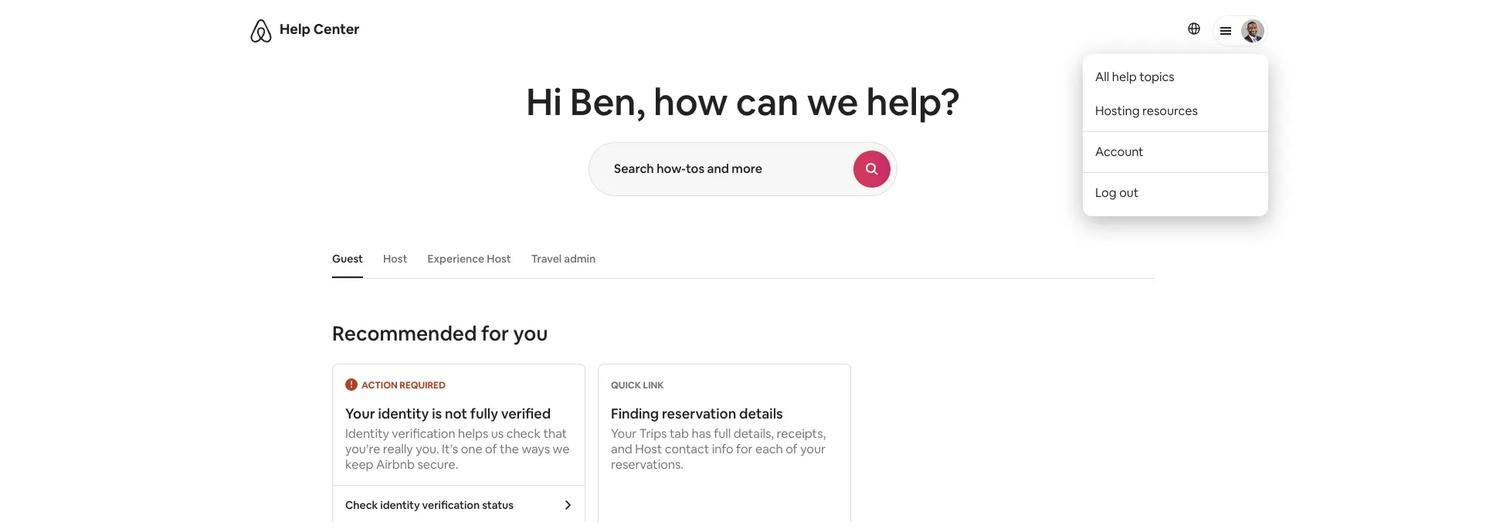 Task type: describe. For each thing, give the bounding box(es) containing it.
ben,
[[570, 78, 646, 126]]

guest
[[332, 252, 363, 266]]

of inside identity verification helps us check that you're really you. it's one of the ways we keep airbnb secure.
[[485, 441, 497, 458]]

experience
[[428, 252, 485, 266]]

travel admin
[[531, 252, 596, 266]]

help center link
[[280, 20, 360, 38]]

can
[[736, 78, 799, 126]]

host button
[[376, 244, 415, 274]]

each
[[756, 441, 783, 458]]

trips
[[640, 426, 667, 442]]

that
[[544, 426, 567, 442]]

identity
[[345, 426, 389, 442]]

us
[[491, 426, 504, 442]]

details,
[[734, 426, 774, 442]]

helps
[[458, 426, 489, 442]]

airbnb
[[376, 457, 415, 473]]

hosting resources
[[1096, 103, 1199, 119]]

has
[[692, 426, 712, 442]]

not
[[445, 405, 468, 423]]

it's
[[442, 441, 458, 458]]

contact
[[665, 441, 710, 458]]

hi ben, how can we help?
[[526, 78, 961, 126]]

recommended
[[332, 321, 477, 347]]

ways
[[522, 441, 550, 458]]

help center
[[280, 20, 360, 38]]

full
[[714, 426, 731, 442]]

the
[[500, 441, 519, 458]]

center
[[314, 20, 360, 38]]

help
[[280, 20, 311, 38]]

hi
[[526, 78, 562, 126]]

admin
[[564, 252, 596, 266]]

check
[[345, 498, 378, 512]]

your trips tab has full details, receipts, and host contact info for each of your reservations.
[[611, 426, 826, 473]]

0 vertical spatial for
[[481, 321, 509, 347]]

0 horizontal spatial host
[[383, 252, 408, 266]]

identity for is
[[378, 405, 429, 423]]

hosting
[[1096, 103, 1140, 119]]

fully
[[471, 405, 498, 423]]

travel admin button
[[524, 244, 604, 274]]

log out link
[[1096, 185, 1257, 201]]

info
[[712, 441, 734, 458]]

help
[[1113, 69, 1137, 85]]

of inside the your trips tab has full details, receipts, and host contact info for each of your reservations.
[[786, 441, 798, 458]]

your for your trips tab has full details, receipts, and host contact info for each of your reservations.
[[611, 426, 637, 442]]

finding
[[611, 405, 659, 423]]

your identity is not fully verified
[[345, 405, 551, 423]]

account
[[1096, 144, 1144, 160]]

receipts,
[[777, 426, 826, 442]]



Task type: locate. For each thing, give the bounding box(es) containing it.
your up identity
[[345, 405, 375, 423]]

you
[[514, 321, 548, 347]]

experience host button
[[420, 244, 519, 274]]

identity for verification
[[381, 498, 420, 512]]

for
[[481, 321, 509, 347], [737, 441, 753, 458]]

verification inside identity verification helps us check that you're really you. it's one of the ways we keep airbnb secure.
[[392, 426, 456, 442]]

0 vertical spatial your
[[345, 405, 375, 423]]

log out
[[1096, 185, 1139, 201]]

guest button
[[325, 244, 371, 274]]

None search field
[[589, 142, 898, 196]]

all help topics
[[1096, 69, 1175, 85]]

airbnb homepage image
[[249, 19, 274, 43]]

main navigation menu image
[[1242, 19, 1265, 43]]

your
[[801, 441, 826, 458]]

your inside the your trips tab has full details, receipts, and host contact info for each of your reservations.
[[611, 426, 637, 442]]

verification down secure.
[[422, 498, 480, 512]]

identity
[[378, 405, 429, 423], [381, 498, 420, 512]]

1 vertical spatial verification
[[422, 498, 480, 512]]

reservations.
[[611, 457, 684, 473]]

for inside the your trips tab has full details, receipts, and host contact info for each of your reservations.
[[737, 441, 753, 458]]

for left you at the left
[[481, 321, 509, 347]]

help?
[[867, 78, 961, 126]]

2 of from the left
[[786, 441, 798, 458]]

hosting resources link
[[1096, 103, 1257, 119]]

check identity verification status
[[345, 498, 514, 512]]

we inside identity verification helps us check that you're really you. it's one of the ways we keep airbnb secure.
[[553, 441, 570, 458]]

0 horizontal spatial for
[[481, 321, 509, 347]]

your for your identity is not fully verified
[[345, 405, 375, 423]]

1 horizontal spatial we
[[807, 78, 859, 126]]

all help topics link
[[1096, 69, 1257, 85]]

we right "can"
[[807, 78, 859, 126]]

1 horizontal spatial of
[[786, 441, 798, 458]]

tab
[[670, 426, 689, 442]]

1 horizontal spatial your
[[611, 426, 637, 442]]

experience host
[[428, 252, 511, 266]]

host
[[383, 252, 408, 266], [487, 252, 511, 266], [635, 441, 663, 458]]

identity down action required
[[378, 405, 429, 423]]

quick
[[611, 379, 642, 392]]

1 vertical spatial identity
[[381, 498, 420, 512]]

details
[[740, 405, 783, 423]]

for right info
[[737, 441, 753, 458]]

status
[[482, 498, 514, 512]]

1 horizontal spatial host
[[487, 252, 511, 266]]

we right ways
[[553, 441, 570, 458]]

quick link
[[611, 379, 664, 392]]

one
[[461, 441, 483, 458]]

all
[[1096, 69, 1110, 85]]

of left the
[[485, 441, 497, 458]]

1 vertical spatial your
[[611, 426, 637, 442]]

tab list containing guest
[[325, 240, 1155, 278]]

host right and
[[635, 441, 663, 458]]

you're
[[345, 441, 380, 458]]

check identity verification status link
[[333, 486, 585, 522]]

recommended for you
[[332, 321, 548, 347]]

check
[[507, 426, 541, 442]]

identity verification helps us check that you're really you. it's one of the ways we keep airbnb secure.
[[345, 426, 570, 473]]

how
[[654, 78, 728, 126]]

out
[[1120, 185, 1139, 201]]

verified
[[501, 405, 551, 423]]

resources
[[1143, 103, 1199, 119]]

your down finding
[[611, 426, 637, 442]]

0 horizontal spatial we
[[553, 441, 570, 458]]

1 of from the left
[[485, 441, 497, 458]]

0 vertical spatial verification
[[392, 426, 456, 442]]

verification inside "check identity verification status" link
[[422, 498, 480, 512]]

verification
[[392, 426, 456, 442], [422, 498, 480, 512]]

account link
[[1096, 144, 1257, 160]]

is
[[432, 405, 442, 423]]

required
[[400, 379, 446, 392]]

you.
[[416, 441, 439, 458]]

topics
[[1140, 69, 1175, 85]]

0 vertical spatial identity
[[378, 405, 429, 423]]

tab list
[[325, 240, 1155, 278]]

action required
[[362, 379, 446, 392]]

0 horizontal spatial of
[[485, 441, 497, 458]]

finding reservation details
[[611, 405, 783, 423]]

host right guest button
[[383, 252, 408, 266]]

host inside the your trips tab has full details, receipts, and host contact info for each of your reservations.
[[635, 441, 663, 458]]

host right experience
[[487, 252, 511, 266]]

your
[[345, 405, 375, 423], [611, 426, 637, 442]]

and
[[611, 441, 633, 458]]

1 horizontal spatial for
[[737, 441, 753, 458]]

link
[[643, 379, 664, 392]]

2 horizontal spatial host
[[635, 441, 663, 458]]

of left your
[[786, 441, 798, 458]]

action
[[362, 379, 398, 392]]

keep
[[345, 457, 374, 473]]

0 horizontal spatial your
[[345, 405, 375, 423]]

of
[[485, 441, 497, 458], [786, 441, 798, 458]]

log
[[1096, 185, 1117, 201]]

0 vertical spatial we
[[807, 78, 859, 126]]

1 vertical spatial we
[[553, 441, 570, 458]]

we
[[807, 78, 859, 126], [553, 441, 570, 458]]

travel
[[531, 252, 562, 266]]

reservation
[[662, 405, 737, 423]]

identity right check
[[381, 498, 420, 512]]

verification down is
[[392, 426, 456, 442]]

secure.
[[418, 457, 459, 473]]

1 vertical spatial for
[[737, 441, 753, 458]]

really
[[383, 441, 413, 458]]



Task type: vqa. For each thing, say whether or not it's contained in the screenshot.
4.97 OUT OF 5 AVERAGE RATING icon
no



